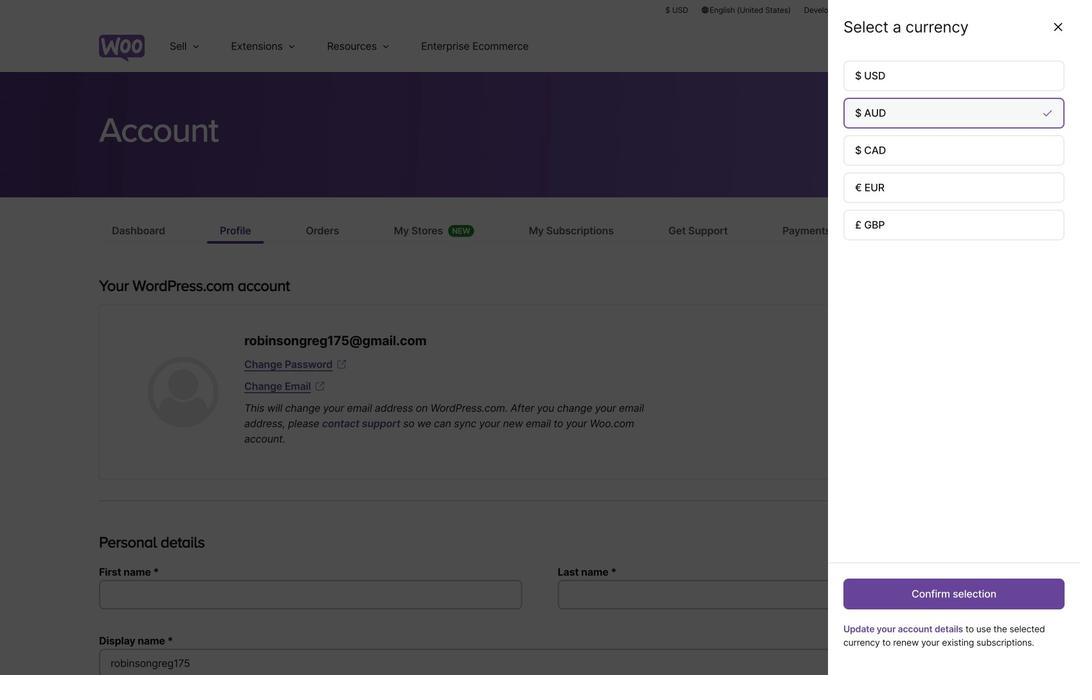 Task type: locate. For each thing, give the bounding box(es) containing it.
None text field
[[99, 580, 523, 610], [99, 649, 982, 675], [99, 580, 523, 610], [99, 649, 982, 675]]

external link image
[[314, 380, 327, 393]]

external link image
[[335, 358, 348, 371]]

None text field
[[558, 580, 982, 610]]



Task type: vqa. For each thing, say whether or not it's contained in the screenshot.
GRAVATAR IMAGE
yes



Task type: describe. For each thing, give the bounding box(es) containing it.
close selector image
[[1052, 21, 1065, 33]]

gravatar image image
[[148, 357, 219, 428]]

search image
[[928, 36, 949, 57]]

open account menu image
[[961, 36, 982, 57]]

service navigation menu element
[[905, 25, 982, 67]]



